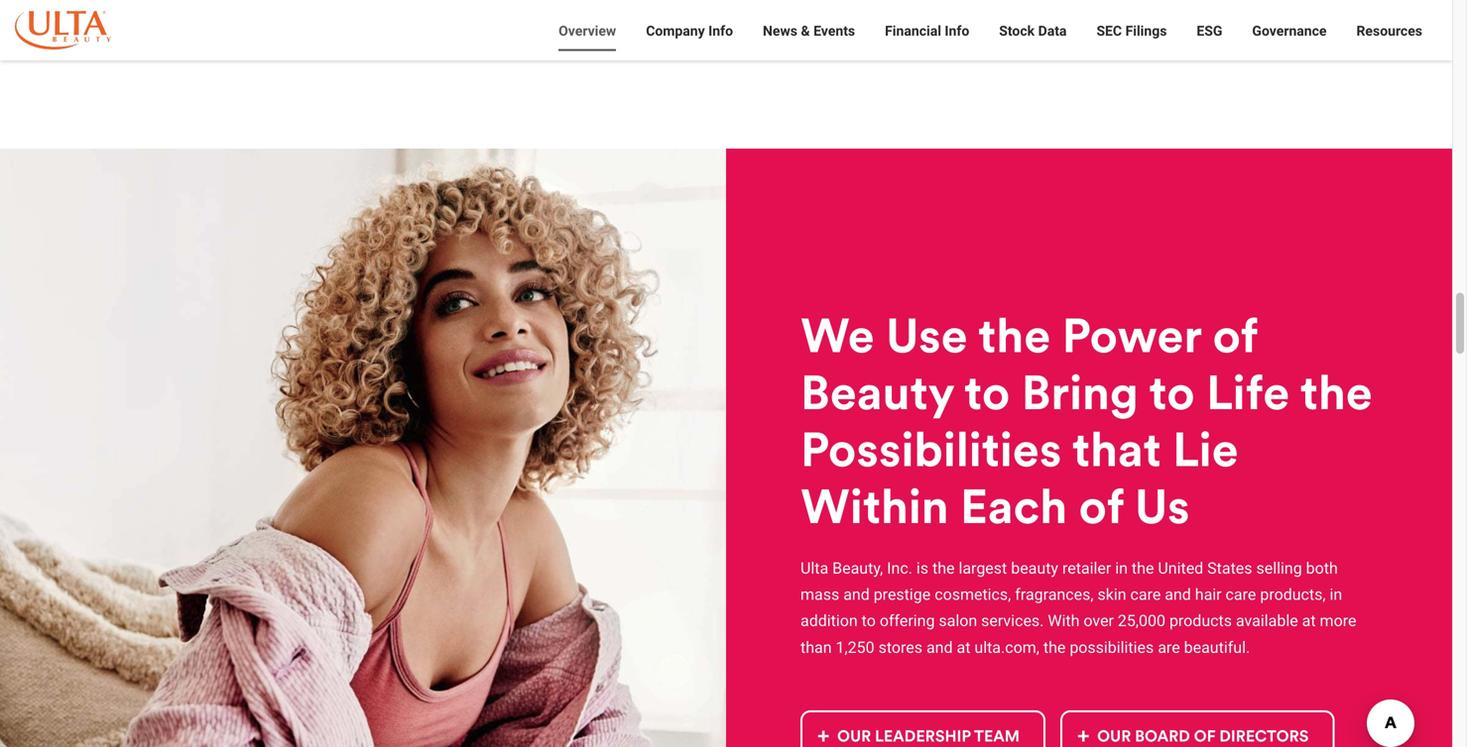 Task type: describe. For each thing, give the bounding box(es) containing it.
1 care from the left
[[1130, 586, 1161, 605]]

governance link
[[1237, 20, 1342, 61]]

0 vertical spatial of
[[1213, 305, 1257, 366]]

is
[[916, 559, 929, 578]]

our leadership team
[[837, 727, 1020, 747]]

up
[[819, 15, 839, 36]]

cosmetics,
[[935, 586, 1011, 605]]

data
[[1038, 23, 1067, 39]]

resources link
[[1342, 20, 1437, 61]]

are
[[1158, 639, 1180, 657]]

the down with
[[1043, 639, 1066, 657]]

overview link
[[544, 20, 631, 61]]

1 horizontal spatial and
[[926, 639, 953, 657]]

1 horizontal spatial at
[[1302, 612, 1316, 631]]

our board of directors link
[[1060, 711, 1335, 748]]

1 vertical spatial in
[[1330, 586, 1342, 605]]

stock data link
[[984, 20, 1082, 61]]

retailer
[[1062, 559, 1111, 578]]

1 vertical spatial at
[[957, 639, 971, 657]]

mass
[[801, 586, 839, 605]]

stores
[[878, 639, 923, 657]]

the right life
[[1300, 363, 1373, 423]]

than
[[801, 639, 832, 657]]

offering
[[880, 612, 935, 631]]

possibilities
[[1070, 639, 1154, 657]]

use
[[886, 305, 968, 366]]

with
[[1048, 612, 1080, 631]]

directors
[[1219, 727, 1309, 747]]

1 vertical spatial of
[[1079, 477, 1123, 537]]

company info
[[646, 23, 733, 39]]

the right use on the right top of page
[[978, 305, 1051, 366]]

sec filings
[[1097, 23, 1167, 39]]

beautiful.
[[1184, 639, 1250, 657]]

within
[[801, 477, 949, 537]]

25,000
[[1118, 612, 1166, 631]]

sign up today link
[[741, 2, 920, 49]]

beauty
[[801, 363, 954, 423]]

1,250
[[836, 639, 875, 657]]

salon
[[939, 612, 977, 631]]

states
[[1207, 559, 1252, 578]]

our board of directors
[[1097, 727, 1309, 747]]

united
[[1158, 559, 1203, 578]]

our for our leadership team
[[837, 727, 871, 747]]

products
[[1169, 612, 1232, 631]]

financial info
[[885, 23, 969, 39]]

stock data
[[999, 23, 1067, 39]]

company
[[646, 23, 705, 39]]

resources
[[1357, 23, 1423, 39]]

2 horizontal spatial and
[[1165, 586, 1191, 605]]

over
[[1084, 612, 1114, 631]]

largest
[[959, 559, 1007, 578]]

hair
[[1195, 586, 1222, 605]]

lie
[[1173, 420, 1239, 480]]

skin
[[1098, 586, 1126, 605]]

each
[[960, 477, 1068, 537]]

beauty
[[1011, 559, 1058, 578]]

our leadership team link
[[801, 711, 1046, 748]]

news
[[763, 23, 798, 39]]

the left "united"
[[1132, 559, 1154, 578]]

today
[[842, 15, 897, 36]]

ulta beauty, inc. image
[[15, 11, 111, 49]]

board
[[1135, 727, 1190, 747]]

products,
[[1260, 586, 1326, 605]]

more
[[1320, 612, 1356, 631]]



Task type: vqa. For each thing, say whether or not it's contained in the screenshot.
top full
no



Task type: locate. For each thing, give the bounding box(es) containing it.
stock
[[999, 23, 1035, 39]]

our left board
[[1097, 727, 1131, 747]]

info for company info
[[708, 23, 733, 39]]

bring
[[1021, 363, 1139, 423]]

our for our board of directors
[[1097, 727, 1131, 747]]

filings
[[1125, 23, 1167, 39]]

our
[[837, 727, 871, 747], [1097, 727, 1131, 747]]

main element
[[0, 0, 1452, 61]]

both
[[1306, 559, 1338, 578]]

and down "united"
[[1165, 586, 1191, 605]]

that
[[1072, 420, 1161, 480]]

sec filings link
[[1082, 20, 1182, 61]]

and
[[843, 586, 870, 605], [1165, 586, 1191, 605], [926, 639, 953, 657]]

and down beauty,
[[843, 586, 870, 605]]

team
[[974, 727, 1020, 747]]

ulta beauty, inc. is the largest beauty retailer in the united states selling both mass and prestige cosmetics, fragrances, skin care and hair care products, in addition to offering salon services. with over 25,000 products available at more than 1,250 stores and at ulta.com, the possibilities are beautiful.
[[801, 559, 1356, 657]]

sign
[[776, 15, 815, 36]]

1 horizontal spatial info
[[945, 23, 969, 39]]

0 horizontal spatial our
[[837, 727, 871, 747]]

1 horizontal spatial to
[[964, 363, 1010, 423]]

inc.
[[887, 559, 913, 578]]

ulta.com,
[[974, 639, 1039, 657]]

in
[[1115, 559, 1128, 578], [1330, 586, 1342, 605]]

at
[[1302, 612, 1316, 631], [957, 639, 971, 657]]

investor
[[558, 23, 608, 39]]

to left bring
[[964, 363, 1010, 423]]

selling
[[1256, 559, 1302, 578]]

1 info from the left
[[708, 23, 733, 39]]

0 vertical spatial in
[[1115, 559, 1128, 578]]

0 horizontal spatial care
[[1130, 586, 1161, 605]]

the
[[978, 305, 1051, 366], [1300, 363, 1373, 423], [932, 559, 955, 578], [1132, 559, 1154, 578], [1043, 639, 1066, 657]]

to up 1,250
[[862, 612, 876, 631]]

&
[[801, 23, 810, 39]]

leadership
[[875, 727, 971, 747]]

services.
[[981, 612, 1044, 631]]

at left more
[[1302, 612, 1316, 631]]

ulta
[[801, 559, 828, 578]]

1 our from the left
[[837, 727, 871, 747]]

available
[[1236, 612, 1298, 631]]

company info link
[[631, 20, 748, 61]]

sec
[[1097, 23, 1122, 39]]

possibilities
[[801, 420, 1062, 480]]

esg link
[[1182, 20, 1237, 61]]

2 horizontal spatial to
[[1149, 363, 1195, 423]]

0 horizontal spatial info
[[708, 23, 733, 39]]

info right company
[[708, 23, 733, 39]]

1 horizontal spatial in
[[1330, 586, 1342, 605]]

our left leadership
[[837, 727, 871, 747]]

in up skin
[[1115, 559, 1128, 578]]

0 horizontal spatial at
[[957, 639, 971, 657]]

to inside "ulta beauty, inc. is the largest beauty retailer in the united states selling both mass and prestige cosmetics, fragrances, skin care and hair care products, in addition to offering salon services. with over 25,000 products available at more than 1,250 stores and at ulta.com, the possibilities are beautiful."
[[862, 612, 876, 631]]

2 care from the left
[[1226, 586, 1256, 605]]

care up 25,000 on the bottom right of page
[[1130, 586, 1161, 605]]

info for financial info
[[945, 23, 969, 39]]

overview
[[559, 23, 616, 39]]

at down salon
[[957, 639, 971, 657]]

0 horizontal spatial to
[[862, 612, 876, 631]]

we
[[801, 305, 875, 366]]

investor link
[[543, 20, 608, 61]]

our inside our leadership team link
[[837, 727, 871, 747]]

to left life
[[1149, 363, 1195, 423]]

and down salon
[[926, 639, 953, 657]]

of inside our board of directors link
[[1194, 727, 1216, 747]]

financial
[[885, 23, 941, 39]]

events
[[814, 23, 855, 39]]

in up more
[[1330, 586, 1342, 605]]

the right is at the right bottom of page
[[932, 559, 955, 578]]

governance
[[1252, 23, 1327, 39]]

to
[[964, 363, 1010, 423], [1149, 363, 1195, 423], [862, 612, 876, 631]]

news & events link
[[748, 20, 870, 61]]

news & events
[[763, 23, 855, 39]]

0 horizontal spatial and
[[843, 586, 870, 605]]

addition
[[801, 612, 858, 631]]

power
[[1062, 305, 1201, 366]]

sign up today
[[776, 15, 897, 36]]

2 vertical spatial of
[[1194, 727, 1216, 747]]

prestige
[[874, 586, 931, 605]]

our inside our board of directors link
[[1097, 727, 1131, 747]]

2 info from the left
[[945, 23, 969, 39]]

care
[[1130, 586, 1161, 605], [1226, 586, 1256, 605]]

we use the power of beauty to bring to life the possibilities that lie within each of us
[[801, 305, 1373, 537]]

esg
[[1197, 23, 1223, 39]]

financial info link
[[870, 20, 984, 61]]

fragrances,
[[1015, 586, 1094, 605]]

1 horizontal spatial care
[[1226, 586, 1256, 605]]

info
[[708, 23, 733, 39], [945, 23, 969, 39]]

of
[[1213, 305, 1257, 366], [1079, 477, 1123, 537], [1194, 727, 1216, 747]]

2 our from the left
[[1097, 727, 1131, 747]]

us
[[1135, 477, 1190, 537]]

care down states
[[1226, 586, 1256, 605]]

info right financial
[[945, 23, 969, 39]]

life
[[1206, 363, 1290, 423]]

0 horizontal spatial in
[[1115, 559, 1128, 578]]

0 vertical spatial at
[[1302, 612, 1316, 631]]

beauty,
[[832, 559, 883, 578]]

1 horizontal spatial our
[[1097, 727, 1131, 747]]



